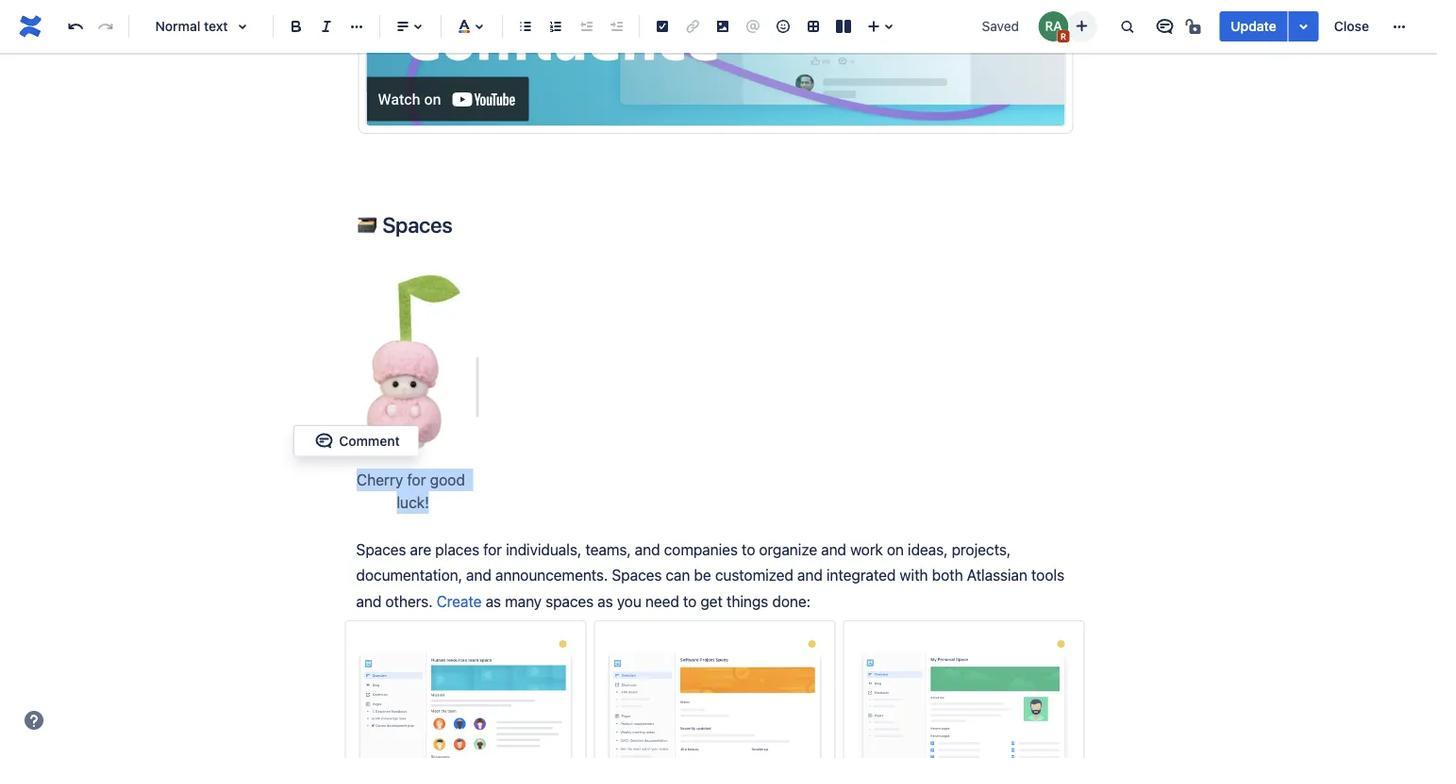 Task type: describe. For each thing, give the bounding box(es) containing it.
for inside cherry for good luck!
[[407, 471, 426, 489]]

create link
[[437, 593, 482, 610]]

places
[[435, 541, 480, 559]]

need
[[646, 593, 679, 610]]

update
[[1231, 18, 1277, 34]]

outdent ⇧tab image
[[575, 15, 597, 38]]

you
[[617, 593, 642, 610]]

italic ⌘i image
[[315, 15, 338, 38]]

ruby anderson image
[[1039, 11, 1069, 42]]

update button
[[1220, 11, 1288, 42]]

0 vertical spatial spaces
[[382, 212, 453, 237]]

adjust update settings image
[[1293, 15, 1316, 38]]

and left others.
[[356, 593, 382, 610]]

work
[[851, 541, 883, 559]]

and up done:
[[798, 567, 823, 585]]

close
[[1334, 18, 1370, 34]]

teams,
[[585, 541, 631, 559]]

ideas,
[[908, 541, 948, 559]]

1 vertical spatial spaces
[[356, 541, 406, 559]]

redo ⌘⇧z image
[[94, 15, 117, 38]]

atlassian
[[967, 567, 1028, 585]]

both
[[932, 567, 963, 585]]

bullet list ⌘⇧8 image
[[514, 15, 537, 38]]

to inside spaces are places for individuals, teams, and companies to organize and work on ideas, projects, documentation, and announcements. spaces can be customized and integrated with both atlassian tools and others.
[[742, 541, 755, 559]]

action item image
[[651, 15, 674, 38]]

others.
[[386, 593, 433, 610]]

undo ⌘z image
[[64, 15, 87, 38]]

🗃️ spaces
[[356, 212, 453, 237]]

spaces are places for individuals, teams, and companies to organize and work on ideas, projects, documentation, and announcements. spaces can be customized and integrated with both atlassian tools and others.
[[356, 541, 1069, 610]]

🗃️
[[356, 212, 378, 237]]

normal text button
[[137, 6, 265, 47]]

2 vertical spatial spaces
[[612, 567, 662, 585]]

customized
[[715, 567, 794, 585]]

documentation,
[[356, 567, 462, 585]]

announcements.
[[495, 567, 608, 585]]

cherry for good luck!
[[357, 471, 469, 512]]

2 as from the left
[[598, 593, 613, 610]]

projects,
[[952, 541, 1011, 559]]

and right teams,
[[635, 541, 660, 559]]



Task type: vqa. For each thing, say whether or not it's contained in the screenshot.
Needs
no



Task type: locate. For each thing, give the bounding box(es) containing it.
spaces
[[546, 593, 594, 610]]

spaces up documentation,
[[356, 541, 406, 559]]

1 horizontal spatial for
[[483, 541, 502, 559]]

spaces
[[382, 212, 453, 237], [356, 541, 406, 559], [612, 567, 662, 585]]

close button
[[1323, 11, 1381, 42]]

invite to edit image
[[1071, 15, 1093, 37]]

good
[[430, 471, 465, 489]]

spaces right 🗃️
[[382, 212, 453, 237]]

on
[[887, 541, 904, 559]]

align left image
[[392, 15, 414, 38]]

0 horizontal spatial to
[[683, 593, 697, 610]]

indent tab image
[[605, 15, 628, 38]]

comment icon image
[[1154, 15, 1176, 38]]

with
[[900, 567, 928, 585]]

comment image
[[313, 430, 335, 453]]

confluence image
[[15, 11, 45, 42], [15, 11, 45, 42]]

to left get
[[683, 593, 697, 610]]

no restrictions image
[[1184, 15, 1207, 38]]

as left you on the left
[[598, 593, 613, 610]]

to up customized
[[742, 541, 755, 559]]

be
[[694, 567, 711, 585]]

more image
[[1388, 15, 1411, 38]]

for up luck!
[[407, 471, 426, 489]]

normal text
[[155, 18, 228, 34]]

numbered list ⌘⇧7 image
[[545, 15, 567, 38]]

companies
[[664, 541, 738, 559]]

text
[[204, 18, 228, 34]]

find and replace image
[[1116, 15, 1139, 38]]

mention image
[[742, 15, 765, 38]]

for inside spaces are places for individuals, teams, and companies to organize and work on ideas, projects, documentation, and announcements. spaces can be customized and integrated with both atlassian tools and others.
[[483, 541, 502, 559]]

add image, video, or file image
[[712, 15, 734, 38]]

luck!
[[397, 494, 429, 512]]

layouts image
[[833, 15, 855, 38]]

comment button
[[301, 430, 411, 453]]

link image
[[681, 15, 704, 38]]

comment
[[339, 433, 400, 449]]

1 as from the left
[[486, 593, 501, 610]]

1 horizontal spatial to
[[742, 541, 755, 559]]

0 horizontal spatial as
[[486, 593, 501, 610]]

to
[[742, 541, 755, 559], [683, 593, 697, 610]]

things
[[727, 593, 769, 610]]

done:
[[772, 593, 811, 610]]

and
[[635, 541, 660, 559], [821, 541, 847, 559], [466, 567, 492, 585], [798, 567, 823, 585], [356, 593, 382, 610]]

spaces up you on the left
[[612, 567, 662, 585]]

integrated
[[827, 567, 896, 585]]

for right places
[[483, 541, 502, 559]]

help image
[[23, 710, 45, 732]]

create as many spaces as you need to get things done:
[[437, 593, 811, 610]]

create
[[437, 593, 482, 610]]

as
[[486, 593, 501, 610], [598, 593, 613, 610]]

individuals,
[[506, 541, 582, 559]]

1 horizontal spatial as
[[598, 593, 613, 610]]

more formatting image
[[345, 15, 368, 38]]

0 vertical spatial to
[[742, 541, 755, 559]]

are
[[410, 541, 432, 559]]

get
[[701, 593, 723, 610]]

table image
[[802, 15, 825, 38]]

0 vertical spatial for
[[407, 471, 426, 489]]

bold ⌘b image
[[285, 15, 308, 38]]

1 vertical spatial to
[[683, 593, 697, 610]]

emoji image
[[772, 15, 795, 38]]

normal
[[155, 18, 200, 34]]

as left many
[[486, 593, 501, 610]]

can
[[666, 567, 690, 585]]

for
[[407, 471, 426, 489], [483, 541, 502, 559]]

cherry
[[357, 471, 403, 489]]

and up create link
[[466, 567, 492, 585]]

0 horizontal spatial for
[[407, 471, 426, 489]]

and left work
[[821, 541, 847, 559]]

organize
[[759, 541, 817, 559]]

1 vertical spatial for
[[483, 541, 502, 559]]

saved
[[982, 18, 1020, 34]]

tools
[[1032, 567, 1065, 585]]

many
[[505, 593, 542, 610]]



